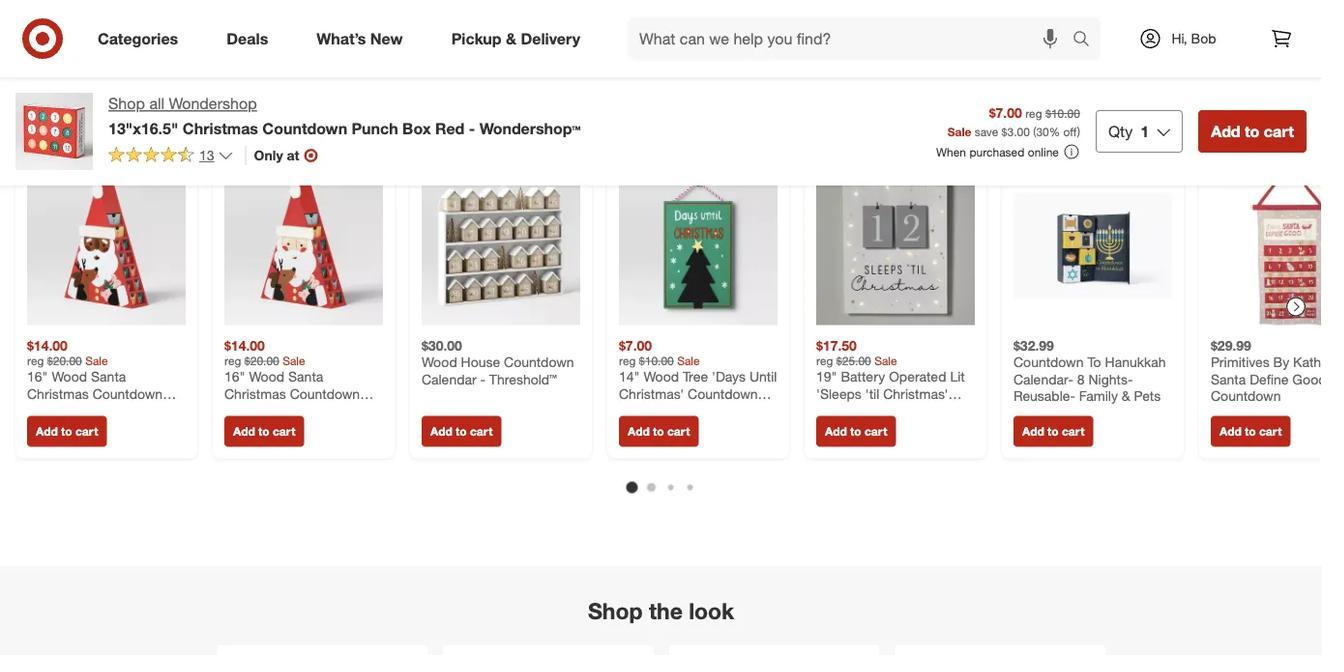 Task type: vqa. For each thing, say whether or not it's contained in the screenshot.
Garment related to Details:
no



Task type: locate. For each thing, give the bounding box(es) containing it.
- inside shop all wondershop 13"x16.5" christmas countdown punch box red - wondershop™
[[469, 119, 475, 138]]

add to cart for 1st 16" wood santa christmas countdown sign red/white - wondershop™ image from left
[[36, 425, 98, 439]]

1 vertical spatial $10.00
[[639, 354, 674, 369]]

1 16" wood santa christmas countdown sign red/white - wondershop™ image from the left
[[27, 167, 186, 326]]

when
[[936, 145, 966, 159]]

0 horizontal spatial $14.00
[[27, 337, 68, 354]]

1 $20.00 from the left
[[47, 354, 82, 369]]

-
[[469, 119, 475, 138], [480, 371, 485, 388]]

$29.99 primitives by kathy
[[1211, 337, 1322, 405]]

0 vertical spatial $10.00
[[1045, 106, 1080, 120]]

& right pickup
[[506, 29, 516, 48]]

deals link
[[210, 17, 292, 60]]

$7.00 inside $7.00 reg $10.00 sale
[[619, 337, 652, 354]]

1 horizontal spatial -
[[480, 371, 485, 388]]

0 horizontal spatial $14.00 reg $20.00 sale
[[27, 337, 108, 369]]

0 horizontal spatial &
[[506, 29, 516, 48]]

& inside $32.99 countdown to hanukkah calendar- 8 nights- reusable- family & pets
[[1122, 388, 1130, 405]]

$17.50 reg $25.00 sale
[[816, 337, 897, 369]]

cart
[[1264, 122, 1294, 141], [75, 425, 98, 439], [273, 425, 295, 439], [470, 425, 493, 439], [667, 425, 690, 439], [865, 425, 887, 439], [1062, 425, 1085, 439], [1259, 425, 1282, 439]]

delivery
[[521, 29, 580, 48]]

countdown inside $32.99 countdown to hanukkah calendar- 8 nights- reusable- family & pets
[[1014, 354, 1084, 371]]

1 vertical spatial shop
[[588, 598, 643, 625]]

13"x16.5"
[[108, 119, 178, 138]]

0 horizontal spatial countdown
[[262, 119, 347, 138]]

3.00
[[1007, 124, 1030, 139]]

to
[[1245, 122, 1260, 141], [61, 425, 72, 439], [258, 425, 269, 439], [456, 425, 467, 439], [653, 425, 664, 439], [850, 425, 861, 439], [1048, 425, 1059, 439], [1245, 425, 1256, 439]]

cart for 2nd 16" wood santa christmas countdown sign red/white - wondershop™ image from left
[[273, 425, 295, 439]]

$7.00 inside $7.00 reg $10.00 sale save $ 3.00 ( 30 % off )
[[989, 104, 1022, 121]]

advertisement region
[[0, 0, 1322, 72]]

only
[[254, 147, 283, 164]]

threshold™
[[489, 371, 557, 388]]

0 vertical spatial shop
[[108, 94, 145, 113]]

reg for 2nd 16" wood santa christmas countdown sign red/white - wondershop™ image from left
[[224, 354, 241, 369]]

1 $14.00 reg $20.00 sale from the left
[[27, 337, 108, 369]]

to for countdown to hanukkah calendar- 8 nights- reusable- family & pets image
[[1048, 425, 1059, 439]]

cart for 1st 16" wood santa christmas countdown sign red/white - wondershop™ image from left
[[75, 425, 98, 439]]

hi,
[[1172, 30, 1187, 47]]

1 horizontal spatial shop
[[588, 598, 643, 625]]

)
[[1077, 124, 1080, 139]]

sale for 2nd 16" wood santa christmas countdown sign red/white - wondershop™ image from left
[[283, 354, 305, 369]]

pickup
[[451, 29, 502, 48]]

add for 2nd 16" wood santa christmas countdown sign red/white - wondershop™ image from left
[[233, 425, 255, 439]]

hanukkah
[[1105, 354, 1166, 371]]

1 vertical spatial &
[[1122, 388, 1130, 405]]

countdown up at
[[262, 119, 347, 138]]

add for the 19" battery operated lit 'sleeps 'til christmas' wood countdown sign cream - wondershop™ image
[[825, 425, 847, 439]]

$10.00 inside $7.00 reg $10.00 sale
[[639, 354, 674, 369]]

$14.00 reg $20.00 sale
[[27, 337, 108, 369], [224, 337, 305, 369]]

reg
[[1025, 106, 1042, 120], [27, 354, 44, 369], [224, 354, 241, 369], [619, 354, 636, 369], [816, 354, 833, 369]]

save
[[975, 124, 998, 139]]

shop
[[108, 94, 145, 113], [588, 598, 643, 625]]

0 horizontal spatial $20.00
[[47, 354, 82, 369]]

add to cart button
[[1198, 110, 1307, 153], [27, 416, 107, 447], [224, 416, 304, 447], [422, 416, 501, 447], [619, 416, 699, 447], [816, 416, 896, 447], [1014, 416, 1093, 447], [1211, 416, 1291, 447]]

add for countdown to hanukkah calendar- 8 nights- reusable- family & pets image
[[1022, 425, 1044, 439]]

2 horizontal spatial countdown
[[1014, 354, 1084, 371]]

reg for 1st 16" wood santa christmas countdown sign red/white - wondershop™ image from left
[[27, 354, 44, 369]]

13 link
[[108, 146, 234, 168]]

sale
[[948, 124, 971, 139], [85, 354, 108, 369], [283, 354, 305, 369], [677, 354, 700, 369], [874, 354, 897, 369]]

$20.00
[[47, 354, 82, 369], [245, 354, 279, 369]]

1 horizontal spatial countdown
[[504, 354, 574, 371]]

pickup & delivery link
[[435, 17, 604, 60]]

$7.00
[[989, 104, 1022, 121], [619, 337, 652, 354]]

shop inside shop all wondershop 13"x16.5" christmas countdown punch box red - wondershop™
[[108, 94, 145, 113]]

what's new
[[316, 29, 403, 48]]

$10.00
[[1045, 106, 1080, 120], [639, 354, 674, 369]]

1 horizontal spatial $7.00
[[989, 104, 1022, 121]]

pets
[[1134, 388, 1161, 405]]

$29.99
[[1211, 337, 1251, 354]]

what's
[[316, 29, 366, 48]]

sale inside $7.00 reg $10.00 sale save $ 3.00 ( 30 % off )
[[948, 124, 971, 139]]

calendar-
[[1014, 371, 1073, 388]]

calendar
[[422, 371, 476, 388]]

- right the red
[[469, 119, 475, 138]]

1 vertical spatial $7.00
[[619, 337, 652, 354]]

countdown right house
[[504, 354, 574, 371]]

reg inside $7.00 reg $10.00 sale save $ 3.00 ( 30 % off )
[[1025, 106, 1042, 120]]

reg inside $17.50 reg $25.00 sale
[[816, 354, 833, 369]]

countdown inside $30.00 wood house countdown calendar - threshold™
[[504, 354, 574, 371]]

by
[[1273, 354, 1289, 371]]

$7.00 for $7.00 reg $10.00 sale
[[619, 337, 652, 354]]

to for 1st 16" wood santa christmas countdown sign red/white - wondershop™ image from left
[[61, 425, 72, 439]]

0 horizontal spatial -
[[469, 119, 475, 138]]

%
[[1049, 124, 1060, 139]]

search button
[[1064, 17, 1110, 64]]

0 vertical spatial -
[[469, 119, 475, 138]]

wondershop
[[169, 94, 257, 113]]

sponsored
[[1265, 73, 1322, 88]]

$14.00
[[27, 337, 68, 354], [224, 337, 265, 354]]

off
[[1063, 124, 1077, 139]]

1 horizontal spatial $14.00 reg $20.00 sale
[[224, 337, 305, 369]]

all
[[149, 94, 164, 113]]

$14.00 reg $20.00 sale for 2nd 16" wood santa christmas countdown sign red/white - wondershop™ image from left
[[224, 337, 305, 369]]

1 $14.00 from the left
[[27, 337, 68, 354]]

wondershop™
[[479, 119, 581, 138]]

$17.50
[[816, 337, 857, 354]]

shop left the
[[588, 598, 643, 625]]

reg inside $7.00 reg $10.00 sale
[[619, 354, 636, 369]]

0 vertical spatial $7.00
[[989, 104, 1022, 121]]

$20.00 for 2nd 16" wood santa christmas countdown sign red/white - wondershop™ image from left
[[245, 354, 279, 369]]

$10.00 inside $7.00 reg $10.00 sale save $ 3.00 ( 30 % off )
[[1045, 106, 1080, 120]]

nights-
[[1088, 371, 1133, 388]]

family
[[1079, 388, 1118, 405]]

sale for 14" wood tree 'days until christmas' countdown sign green - wondershop™ image
[[677, 354, 700, 369]]

- right 'calendar'
[[480, 371, 485, 388]]

add to cart for the 19" battery operated lit 'sleeps 'til christmas' wood countdown sign cream - wondershop™ image
[[825, 425, 887, 439]]

2 $14.00 from the left
[[224, 337, 265, 354]]

1 horizontal spatial $14.00
[[224, 337, 265, 354]]

add to cart for wood house countdown calendar - threshold™ image
[[430, 425, 493, 439]]

1 horizontal spatial $20.00
[[245, 354, 279, 369]]

add to cart
[[1211, 122, 1294, 141], [36, 425, 98, 439], [233, 425, 295, 439], [430, 425, 493, 439], [628, 425, 690, 439], [825, 425, 887, 439], [1022, 425, 1085, 439], [1220, 425, 1282, 439]]

0 horizontal spatial shop
[[108, 94, 145, 113]]

sale inside $7.00 reg $10.00 sale
[[677, 354, 700, 369]]

primitives
[[1211, 354, 1270, 371]]

16" wood santa christmas countdown sign red/white - wondershop™ image
[[27, 167, 186, 326], [224, 167, 383, 326]]

1 horizontal spatial &
[[1122, 388, 1130, 405]]

$20.00 for 1st 16" wood santa christmas countdown sign red/white - wondershop™ image from left
[[47, 354, 82, 369]]

at
[[287, 147, 299, 164]]

deals
[[227, 29, 268, 48]]

add
[[1211, 122, 1240, 141], [36, 425, 58, 439], [233, 425, 255, 439], [430, 425, 452, 439], [628, 425, 650, 439], [825, 425, 847, 439], [1022, 425, 1044, 439], [1220, 425, 1242, 439]]

countdown up reusable-
[[1014, 354, 1084, 371]]

reusable-
[[1014, 388, 1075, 405]]

& left pets
[[1122, 388, 1130, 405]]

2 16" wood santa christmas countdown sign red/white - wondershop™ image from the left
[[224, 167, 383, 326]]

2 $20.00 from the left
[[245, 354, 279, 369]]

hi, bob
[[1172, 30, 1216, 47]]

countdown
[[262, 119, 347, 138], [504, 354, 574, 371], [1014, 354, 1084, 371]]

cart for 'primitives by kathy dear santa define good wall countdown' image
[[1259, 425, 1282, 439]]

shop up 13"x16.5"
[[108, 94, 145, 113]]

add to cart for 'primitives by kathy dear santa define good wall countdown' image
[[1220, 425, 1282, 439]]

0 horizontal spatial $7.00
[[619, 337, 652, 354]]

the
[[649, 598, 683, 625]]

2 $14.00 reg $20.00 sale from the left
[[224, 337, 305, 369]]

&
[[506, 29, 516, 48], [1122, 388, 1130, 405]]

reg for 14" wood tree 'days until christmas' countdown sign green - wondershop™ image
[[619, 354, 636, 369]]

0 horizontal spatial $10.00
[[639, 354, 674, 369]]

1 vertical spatial -
[[480, 371, 485, 388]]

$14.00 for 1st 16" wood santa christmas countdown sign red/white - wondershop™ image from left
[[27, 337, 68, 354]]

0 horizontal spatial 16" wood santa christmas countdown sign red/white - wondershop™ image
[[27, 167, 186, 326]]

to
[[1087, 354, 1101, 371]]

sale inside $17.50 reg $25.00 sale
[[874, 354, 897, 369]]

$10.00 for $7.00 reg $10.00 sale
[[639, 354, 674, 369]]

$32.99 countdown to hanukkah calendar- 8 nights- reusable- family & pets
[[1014, 337, 1166, 405]]

1 horizontal spatial 16" wood santa christmas countdown sign red/white - wondershop™ image
[[224, 167, 383, 326]]

1 horizontal spatial $10.00
[[1045, 106, 1080, 120]]

$
[[1002, 124, 1007, 139]]



Task type: describe. For each thing, give the bounding box(es) containing it.
$14.00 for 2nd 16" wood santa christmas countdown sign red/white - wondershop™ image from left
[[224, 337, 265, 354]]

reg for the 19" battery operated lit 'sleeps 'til christmas' wood countdown sign cream - wondershop™ image
[[816, 354, 833, 369]]

to for 'primitives by kathy dear santa define good wall countdown' image
[[1245, 425, 1256, 439]]

- inside $30.00 wood house countdown calendar - threshold™
[[480, 371, 485, 388]]

punch
[[352, 119, 398, 138]]

house
[[461, 354, 500, 371]]

christmas
[[183, 119, 258, 138]]

purchased
[[969, 145, 1025, 159]]

look
[[689, 598, 734, 625]]

$7.00 for $7.00 reg $10.00 sale save $ 3.00 ( 30 % off )
[[989, 104, 1022, 121]]

categories
[[98, 29, 178, 48]]

$30.00 wood house countdown calendar - threshold™
[[422, 337, 574, 388]]

19" battery operated lit 'sleeps 'til christmas' wood countdown sign cream - wondershop™ image
[[816, 167, 975, 326]]

box
[[402, 119, 431, 138]]

countdown inside shop all wondershop 13"x16.5" christmas countdown punch box red - wondershop™
[[262, 119, 347, 138]]

cart for countdown to hanukkah calendar- 8 nights- reusable- family & pets image
[[1062, 425, 1085, 439]]

search
[[1064, 31, 1110, 50]]

$30.00
[[422, 337, 462, 354]]

wood
[[422, 354, 457, 371]]

wood house countdown calendar - threshold™ image
[[422, 167, 580, 326]]

add for 'primitives by kathy dear santa define good wall countdown' image
[[1220, 425, 1242, 439]]

to for the 19" battery operated lit 'sleeps 'til christmas' wood countdown sign cream - wondershop™ image
[[850, 425, 861, 439]]

bob
[[1191, 30, 1216, 47]]

what's new link
[[300, 17, 427, 60]]

add to cart for 2nd 16" wood santa christmas countdown sign red/white - wondershop™ image from left
[[233, 425, 295, 439]]

sale for the 19" battery operated lit 'sleeps 'til christmas' wood countdown sign cream - wondershop™ image
[[874, 354, 897, 369]]

red
[[435, 119, 465, 138]]

cart for 14" wood tree 'days until christmas' countdown sign green - wondershop™ image
[[667, 425, 690, 439]]

online
[[1028, 145, 1059, 159]]

(
[[1033, 124, 1036, 139]]

image of 13"x16.5" christmas countdown punch box red - wondershop™ image
[[15, 93, 93, 170]]

$10.00 for $7.00 reg $10.00 sale save $ 3.00 ( 30 % off )
[[1045, 106, 1080, 120]]

countdown to hanukkah calendar- 8 nights- reusable- family & pets image
[[1014, 167, 1172, 326]]

shop all wondershop 13"x16.5" christmas countdown punch box red - wondershop™
[[108, 94, 581, 138]]

sale for 1st 16" wood santa christmas countdown sign red/white - wondershop™ image from left
[[85, 354, 108, 369]]

13
[[199, 147, 214, 164]]

primitives by kathy dear santa define good wall countdown image
[[1211, 167, 1322, 326]]

cart for wood house countdown calendar - threshold™ image
[[470, 425, 493, 439]]

add for wood house countdown calendar - threshold™ image
[[430, 425, 452, 439]]

$7.00 reg $10.00 sale save $ 3.00 ( 30 % off )
[[948, 104, 1080, 139]]

new
[[370, 29, 403, 48]]

shop for shop all wondershop 13"x16.5" christmas countdown punch box red - wondershop™
[[108, 94, 145, 113]]

kathy
[[1293, 354, 1322, 371]]

add to cart for 14" wood tree 'days until christmas' countdown sign green - wondershop™ image
[[628, 425, 690, 439]]

to for 2nd 16" wood santa christmas countdown sign red/white - wondershop™ image from left
[[258, 425, 269, 439]]

add for 14" wood tree 'days until christmas' countdown sign green - wondershop™ image
[[628, 425, 650, 439]]

0 vertical spatial &
[[506, 29, 516, 48]]

pickup & delivery
[[451, 29, 580, 48]]

add for 1st 16" wood santa christmas countdown sign red/white - wondershop™ image from left
[[36, 425, 58, 439]]

$32.99
[[1014, 337, 1054, 354]]

add to cart for countdown to hanukkah calendar- 8 nights- reusable- family & pets image
[[1022, 425, 1085, 439]]

8
[[1077, 371, 1085, 388]]

cart for the 19" battery operated lit 'sleeps 'til christmas' wood countdown sign cream - wondershop™ image
[[865, 425, 887, 439]]

when purchased online
[[936, 145, 1059, 159]]

shop for shop the look
[[588, 598, 643, 625]]

14" wood tree 'days until christmas' countdown sign green - wondershop™ image
[[619, 167, 778, 326]]

to for wood house countdown calendar - threshold™ image
[[456, 425, 467, 439]]

30
[[1036, 124, 1049, 139]]

categories link
[[81, 17, 202, 60]]

qty 1
[[1108, 122, 1149, 141]]

$14.00 reg $20.00 sale for 1st 16" wood santa christmas countdown sign red/white - wondershop™ image from left
[[27, 337, 108, 369]]

$25.00
[[836, 354, 871, 369]]

to for 14" wood tree 'days until christmas' countdown sign green - wondershop™ image
[[653, 425, 664, 439]]

shop the look
[[588, 598, 734, 625]]

qty
[[1108, 122, 1133, 141]]

1
[[1141, 122, 1149, 141]]

$7.00 reg $10.00 sale
[[619, 337, 700, 369]]

only at
[[254, 147, 299, 164]]

What can we help you find? suggestions appear below search field
[[628, 17, 1077, 60]]



